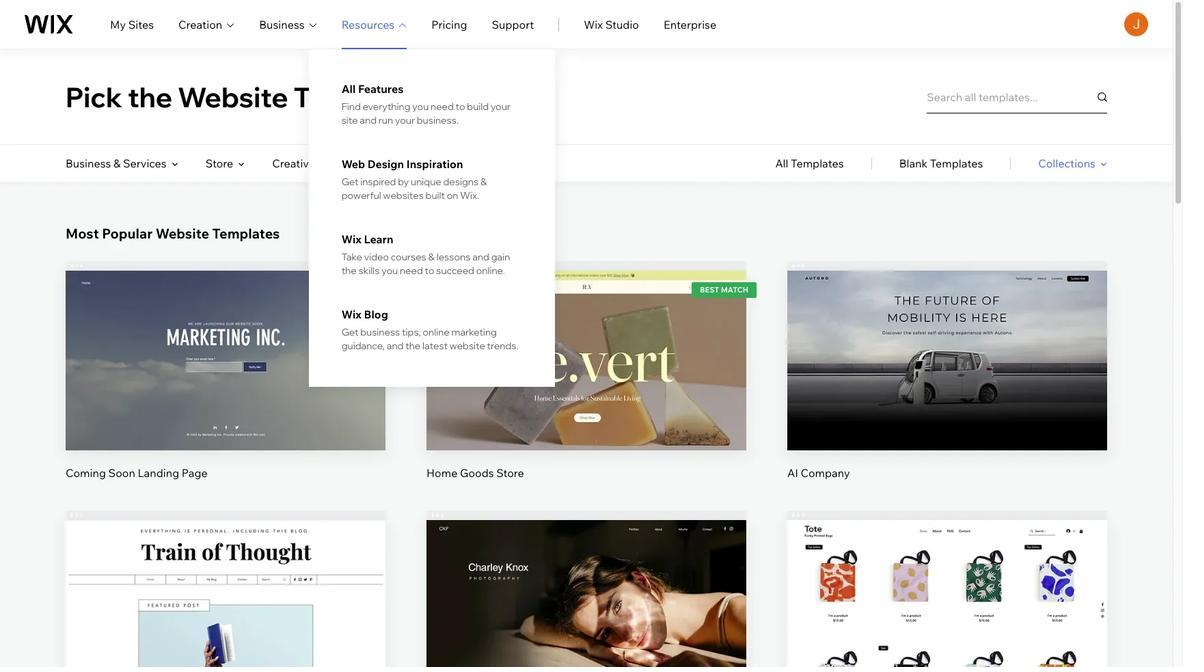 Task type: vqa. For each thing, say whether or not it's contained in the screenshot.


Task type: describe. For each thing, give the bounding box(es) containing it.
support link
[[492, 16, 534, 32]]

all features find everything you need to build your site and run your business.
[[342, 82, 511, 127]]

Search search field
[[927, 80, 1108, 113]]

enterprise
[[664, 17, 717, 31]]

pricing
[[432, 17, 467, 31]]

edit button for home goods store
[[554, 324, 619, 357]]

build
[[467, 101, 489, 113]]

sites
[[128, 17, 154, 31]]

0 horizontal spatial templates
[[212, 225, 280, 242]]

powerful
[[342, 189, 382, 202]]

most popular website templates - photographer image
[[427, 521, 747, 667]]

popular
[[102, 225, 153, 242]]

site
[[342, 114, 358, 127]]

features
[[358, 82, 404, 96]]

resources button
[[342, 16, 407, 32]]

all templates
[[776, 157, 844, 170]]

categories. use the left and right arrow keys to navigate the menu element
[[0, 145, 1173, 182]]

home
[[427, 467, 458, 480]]

tips,
[[402, 326, 421, 339]]

by
[[398, 176, 409, 188]]

web
[[342, 157, 365, 171]]

to inside wix learn take video courses & lessons and gain the skills you need to succeed online.
[[425, 265, 435, 277]]

courses
[[391, 251, 427, 263]]

love
[[477, 80, 541, 114]]

blog inside categories by subject element
[[453, 157, 477, 170]]

& inside wix learn take video courses & lessons and gain the skills you need to succeed online.
[[428, 251, 435, 263]]

pricing link
[[432, 16, 467, 32]]

& inside web design inspiration get inspired by unique designs & powerful websites built on wix.
[[481, 176, 487, 188]]

most popular website templates - coming soon landing page image
[[66, 271, 386, 451]]

services
[[123, 157, 167, 170]]

community
[[354, 157, 414, 170]]

everything
[[363, 101, 411, 113]]

store inside group
[[497, 467, 524, 480]]

view button for home goods store
[[554, 370, 619, 403]]

edit for ai company
[[938, 333, 958, 347]]

company
[[801, 467, 850, 480]]

wix learn link
[[342, 233, 522, 246]]

wix learn take video courses & lessons and gain the skills you need to succeed online.
[[342, 233, 510, 277]]

creation
[[178, 17, 222, 31]]

resources
[[342, 17, 395, 31]]

all templates link
[[776, 145, 844, 182]]

coming
[[66, 467, 106, 480]]

take
[[342, 251, 362, 263]]

the for wix blog
[[406, 340, 421, 352]]

lessons
[[437, 251, 471, 263]]

wix for wix studio
[[584, 17, 603, 31]]

run
[[379, 114, 393, 127]]

business.
[[417, 114, 459, 127]]

websites
[[383, 189, 424, 202]]

view button for ai company
[[915, 370, 980, 403]]

the for wix learn
[[342, 265, 357, 277]]

marketing
[[452, 326, 497, 339]]

my sites
[[110, 17, 154, 31]]

gain
[[491, 251, 510, 263]]

coming soon landing page group
[[66, 261, 386, 481]]

wix studio link
[[584, 16, 639, 32]]

designs
[[443, 176, 479, 188]]

wix for wix blog get business tips, online marketing guidance, and the latest website trends.
[[342, 308, 362, 321]]

learn
[[364, 233, 394, 246]]

view for ai company
[[935, 380, 960, 394]]

you
[[423, 80, 472, 114]]

1 horizontal spatial your
[[491, 101, 511, 113]]

creative
[[272, 157, 315, 170]]

business for business
[[259, 17, 305, 31]]

business
[[360, 326, 400, 339]]

wix for wix learn take video courses & lessons and gain the skills you need to succeed online.
[[342, 233, 362, 246]]

all for all templates
[[776, 157, 789, 170]]

succeed
[[436, 265, 475, 277]]

most popular website templates - home goods store image
[[427, 271, 747, 451]]

built
[[426, 189, 445, 202]]

edit button for ai company
[[915, 324, 980, 357]]

ai
[[788, 467, 799, 480]]

view for coming soon landing page
[[213, 380, 238, 394]]

generic categories element
[[776, 145, 1108, 182]]

pick
[[66, 80, 123, 114]]

video
[[364, 251, 389, 263]]

studio
[[606, 17, 639, 31]]



Task type: locate. For each thing, give the bounding box(es) containing it.
most popular website templates - ai company image
[[788, 271, 1108, 451]]

blog inside wix blog get business tips, online marketing guidance, and the latest website trends.
[[364, 308, 388, 321]]

blog up business
[[364, 308, 388, 321]]

1 vertical spatial the
[[342, 265, 357, 277]]

2 vertical spatial wix
[[342, 308, 362, 321]]

wix.
[[460, 189, 480, 202]]

view inside coming soon landing page group
[[213, 380, 238, 394]]

1 vertical spatial website
[[156, 225, 209, 242]]

0 vertical spatial your
[[491, 101, 511, 113]]

& inside categories by subject element
[[114, 157, 121, 170]]

get up powerful
[[342, 176, 359, 188]]

blog up designs
[[453, 157, 477, 170]]

1 vertical spatial your
[[395, 114, 415, 127]]

web design inspiration get inspired by unique designs & powerful websites built on wix.
[[342, 157, 487, 202]]

1 horizontal spatial store
[[497, 467, 524, 480]]

view for home goods store
[[574, 380, 599, 394]]

0 vertical spatial get
[[342, 176, 359, 188]]

1 vertical spatial to
[[425, 265, 435, 277]]

0 horizontal spatial store
[[206, 157, 233, 170]]

ai company
[[788, 467, 850, 480]]

2 vertical spatial and
[[387, 340, 404, 352]]

the down tips,
[[406, 340, 421, 352]]

get
[[342, 176, 359, 188], [342, 326, 359, 339]]

you down video
[[382, 265, 398, 277]]

skills
[[359, 265, 380, 277]]

most popular website templates - personal blog image
[[66, 521, 386, 667]]

2 horizontal spatial &
[[481, 176, 487, 188]]

1 horizontal spatial to
[[456, 101, 465, 113]]

wix studio
[[584, 17, 639, 31]]

1 horizontal spatial &
[[428, 251, 435, 263]]

most popular website templates
[[66, 225, 280, 242]]

0 vertical spatial store
[[206, 157, 233, 170]]

collections
[[1039, 157, 1096, 170]]

0 vertical spatial and
[[360, 114, 377, 127]]

need
[[431, 101, 454, 113], [400, 265, 423, 277]]

need up business.
[[431, 101, 454, 113]]

inspired
[[360, 176, 396, 188]]

2 horizontal spatial the
[[406, 340, 421, 352]]

and up online.
[[473, 251, 490, 263]]

1 vertical spatial blog
[[364, 308, 388, 321]]

and inside all features find everything you need to build your site and run your business.
[[360, 114, 377, 127]]

your right build
[[491, 101, 511, 113]]

you inside all features find everything you need to build your site and run your business.
[[413, 101, 429, 113]]

0 horizontal spatial to
[[425, 265, 435, 277]]

the inside wix learn take video courses & lessons and gain the skills you need to succeed online.
[[342, 265, 357, 277]]

wix blog link
[[342, 308, 522, 321]]

1 horizontal spatial and
[[387, 340, 404, 352]]

all inside all features find everything you need to build your site and run your business.
[[342, 82, 356, 96]]

coming soon landing page
[[66, 467, 208, 480]]

1 vertical spatial and
[[473, 251, 490, 263]]

wix up guidance, at bottom
[[342, 308, 362, 321]]

edit inside coming soon landing page group
[[215, 333, 236, 347]]

0 horizontal spatial business
[[66, 157, 111, 170]]

wix left studio
[[584, 17, 603, 31]]

0 vertical spatial blog
[[453, 157, 477, 170]]

1 vertical spatial you
[[382, 265, 398, 277]]

view
[[213, 380, 238, 394], [574, 380, 599, 394], [935, 380, 960, 394], [213, 630, 238, 643], [574, 630, 599, 643]]

1 vertical spatial need
[[400, 265, 423, 277]]

get up guidance, at bottom
[[342, 326, 359, 339]]

& down wix learn link
[[428, 251, 435, 263]]

soon
[[108, 467, 135, 480]]

0 vertical spatial all
[[342, 82, 356, 96]]

you down all features link
[[413, 101, 429, 113]]

wix up take
[[342, 233, 362, 246]]

edit button inside home goods store group
[[554, 324, 619, 357]]

view button
[[193, 370, 258, 403], [554, 370, 619, 403], [915, 370, 980, 403], [193, 620, 258, 653], [554, 620, 619, 653]]

0 horizontal spatial need
[[400, 265, 423, 277]]

0 vertical spatial you
[[413, 101, 429, 113]]

0 vertical spatial to
[[456, 101, 465, 113]]

your
[[491, 101, 511, 113], [395, 114, 415, 127]]

blank templates
[[900, 157, 984, 170]]

view button inside home goods store group
[[554, 370, 619, 403]]

my sites link
[[110, 16, 154, 32]]

profile image image
[[1125, 12, 1149, 36]]

1 horizontal spatial templates
[[791, 157, 844, 170]]

edit inside ai company group
[[938, 333, 958, 347]]

the right pick
[[128, 80, 172, 114]]

most
[[66, 225, 99, 242]]

0 vertical spatial &
[[114, 157, 121, 170]]

1 horizontal spatial all
[[776, 157, 789, 170]]

website for the
[[178, 80, 288, 114]]

all
[[342, 82, 356, 96], [776, 157, 789, 170]]

page
[[182, 467, 208, 480]]

template
[[294, 80, 417, 114]]

view inside home goods store group
[[574, 380, 599, 394]]

business inside 'popup button'
[[259, 17, 305, 31]]

most popular website templates - accessories store image
[[788, 521, 1108, 667]]

1 vertical spatial &
[[481, 176, 487, 188]]

web design inspiration link
[[342, 157, 522, 171]]

1 vertical spatial store
[[497, 467, 524, 480]]

0 vertical spatial the
[[128, 80, 172, 114]]

0 vertical spatial website
[[178, 80, 288, 114]]

1 vertical spatial all
[[776, 157, 789, 170]]

need inside wix learn take video courses & lessons and gain the skills you need to succeed online.
[[400, 265, 423, 277]]

business button
[[259, 16, 317, 32]]

wix inside wix blog get business tips, online marketing guidance, and the latest website trends.
[[342, 308, 362, 321]]

and
[[360, 114, 377, 127], [473, 251, 490, 263], [387, 340, 404, 352]]

blank templates link
[[900, 145, 984, 182]]

view button for coming soon landing page
[[193, 370, 258, 403]]

you inside wix learn take video courses & lessons and gain the skills you need to succeed online.
[[382, 265, 398, 277]]

templates
[[791, 157, 844, 170], [931, 157, 984, 170], [212, 225, 280, 242]]

landing
[[138, 467, 179, 480]]

1 horizontal spatial blog
[[453, 157, 477, 170]]

inspiration
[[407, 157, 463, 171]]

0 vertical spatial wix
[[584, 17, 603, 31]]

1 horizontal spatial need
[[431, 101, 454, 113]]

1 vertical spatial business
[[66, 157, 111, 170]]

find
[[342, 101, 361, 113]]

& right designs
[[481, 176, 487, 188]]

0 horizontal spatial you
[[382, 265, 398, 277]]

the down take
[[342, 265, 357, 277]]

your right run at the left top
[[395, 114, 415, 127]]

and down business
[[387, 340, 404, 352]]

1 horizontal spatial you
[[413, 101, 429, 113]]

None search field
[[927, 80, 1108, 113]]

support
[[492, 17, 534, 31]]

edit button for coming soon landing page
[[193, 324, 258, 357]]

categories by subject element
[[66, 145, 488, 182]]

business inside categories by subject element
[[66, 157, 111, 170]]

on
[[447, 189, 459, 202]]

business
[[259, 17, 305, 31], [66, 157, 111, 170]]

unique
[[411, 176, 442, 188]]

0 vertical spatial business
[[259, 17, 305, 31]]

wix inside wix learn take video courses & lessons and gain the skills you need to succeed online.
[[342, 233, 362, 246]]

all inside all templates "link"
[[776, 157, 789, 170]]

0 horizontal spatial blog
[[364, 308, 388, 321]]

&
[[114, 157, 121, 170], [481, 176, 487, 188], [428, 251, 435, 263]]

0 horizontal spatial all
[[342, 82, 356, 96]]

templates inside "link"
[[791, 157, 844, 170]]

my
[[110, 17, 126, 31]]

goods
[[460, 467, 494, 480]]

store inside categories by subject element
[[206, 157, 233, 170]]

edit for coming soon landing page
[[215, 333, 236, 347]]

all features link
[[342, 82, 522, 96]]

edit for home goods store
[[576, 333, 597, 347]]

2 vertical spatial &
[[428, 251, 435, 263]]

1 horizontal spatial business
[[259, 17, 305, 31]]

2 vertical spatial the
[[406, 340, 421, 352]]

blog
[[453, 157, 477, 170], [364, 308, 388, 321]]

edit
[[215, 333, 236, 347], [576, 333, 597, 347], [938, 333, 958, 347], [215, 583, 236, 597], [576, 583, 597, 597]]

online
[[423, 326, 450, 339]]

wix blog get business tips, online marketing guidance, and the latest website trends.
[[342, 308, 519, 352]]

business for business & services
[[66, 157, 111, 170]]

0 horizontal spatial and
[[360, 114, 377, 127]]

blank
[[900, 157, 928, 170]]

and inside wix blog get business tips, online marketing guidance, and the latest website trends.
[[387, 340, 404, 352]]

and left run at the left top
[[360, 114, 377, 127]]

you
[[413, 101, 429, 113], [382, 265, 398, 277]]

get inside web design inspiration get inspired by unique designs & powerful websites built on wix.
[[342, 176, 359, 188]]

pick the website template you love
[[66, 80, 541, 114]]

home goods store group
[[427, 261, 747, 481]]

0 horizontal spatial your
[[395, 114, 415, 127]]

templates for all templates
[[791, 157, 844, 170]]

need down courses
[[400, 265, 423, 277]]

1 get from the top
[[342, 176, 359, 188]]

the
[[128, 80, 172, 114], [342, 265, 357, 277], [406, 340, 421, 352]]

wix
[[584, 17, 603, 31], [342, 233, 362, 246], [342, 308, 362, 321]]

enterprise link
[[664, 16, 717, 32]]

view inside ai company group
[[935, 380, 960, 394]]

creation button
[[178, 16, 235, 32]]

guidance,
[[342, 340, 385, 352]]

trends.
[[487, 340, 519, 352]]

1 vertical spatial wix
[[342, 233, 362, 246]]

edit button
[[193, 324, 258, 357], [554, 324, 619, 357], [915, 324, 980, 357], [193, 574, 258, 606], [554, 574, 619, 606]]

design
[[368, 157, 404, 171]]

home goods store
[[427, 467, 524, 480]]

the inside wix blog get business tips, online marketing guidance, and the latest website trends.
[[406, 340, 421, 352]]

to left build
[[456, 101, 465, 113]]

1 vertical spatial get
[[342, 326, 359, 339]]

business & services
[[66, 157, 167, 170]]

online.
[[476, 265, 505, 277]]

edit button inside ai company group
[[915, 324, 980, 357]]

2 get from the top
[[342, 326, 359, 339]]

get inside wix blog get business tips, online marketing guidance, and the latest website trends.
[[342, 326, 359, 339]]

0 vertical spatial need
[[431, 101, 454, 113]]

0 horizontal spatial the
[[128, 80, 172, 114]]

1 horizontal spatial the
[[342, 265, 357, 277]]

2 horizontal spatial and
[[473, 251, 490, 263]]

resources group
[[309, 49, 555, 387]]

website
[[450, 340, 485, 352]]

edit button inside coming soon landing page group
[[193, 324, 258, 357]]

ai company group
[[788, 261, 1108, 481]]

website for popular
[[156, 225, 209, 242]]

latest
[[423, 340, 448, 352]]

view button inside ai company group
[[915, 370, 980, 403]]

to down courses
[[425, 265, 435, 277]]

and inside wix learn take video courses & lessons and gain the skills you need to succeed online.
[[473, 251, 490, 263]]

2 horizontal spatial templates
[[931, 157, 984, 170]]

& left 'services'
[[114, 157, 121, 170]]

store
[[206, 157, 233, 170], [497, 467, 524, 480]]

templates for blank templates
[[931, 157, 984, 170]]

need inside all features find everything you need to build your site and run your business.
[[431, 101, 454, 113]]

to inside all features find everything you need to build your site and run your business.
[[456, 101, 465, 113]]

all for all features find everything you need to build your site and run your business.
[[342, 82, 356, 96]]

view button inside coming soon landing page group
[[193, 370, 258, 403]]

edit inside home goods store group
[[576, 333, 597, 347]]

0 horizontal spatial &
[[114, 157, 121, 170]]



